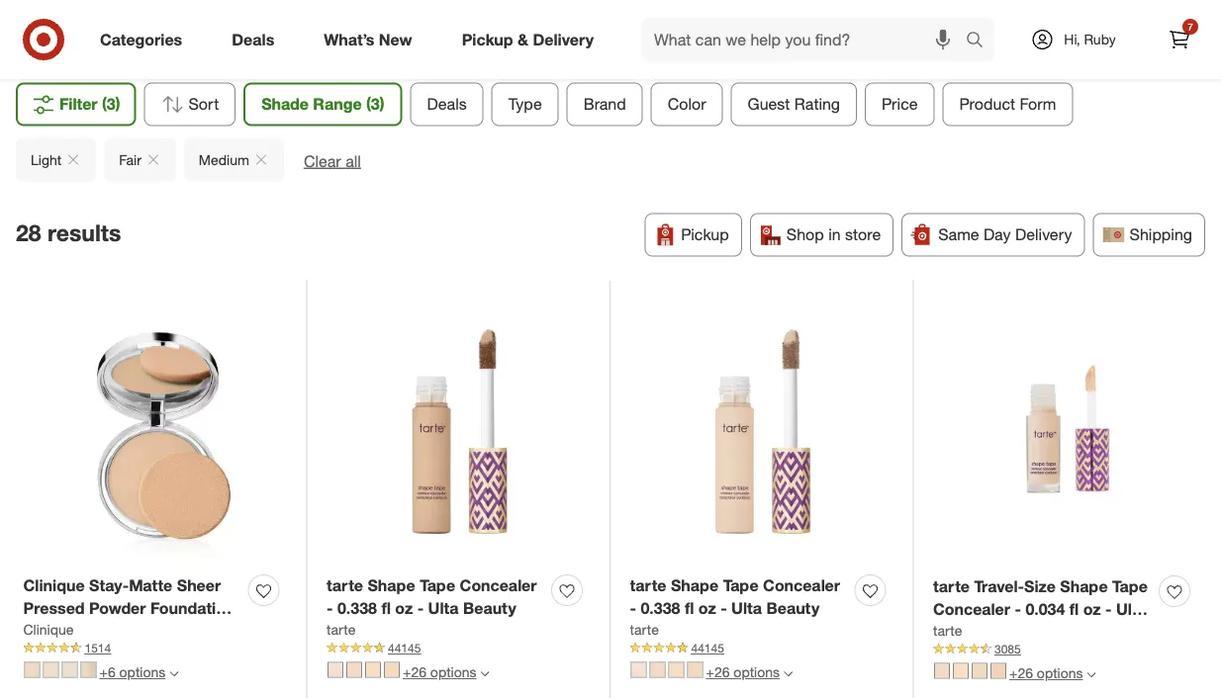 Task type: locate. For each thing, give the bounding box(es) containing it.
(3)
[[102, 95, 120, 114], [366, 95, 385, 114]]

0 horizontal spatial oz
[[395, 600, 413, 619]]

1 horizontal spatial +26
[[706, 664, 730, 682]]

all colors + 26 more colors element for the middle +26 options dropdown button
[[784, 667, 793, 679]]

pressed
[[23, 600, 85, 619]]

+26 options right 12b fair beige icon
[[706, 664, 780, 682]]

fl
[[382, 600, 391, 619], [685, 600, 694, 619], [1070, 601, 1079, 620]]

product form button
[[943, 83, 1074, 126]]

1 horizontal spatial all colors + 26 more colors image
[[784, 670, 793, 679]]

2 horizontal spatial shape
[[1061, 578, 1108, 597]]

0.338 up 12b fair beige icon
[[641, 600, 681, 619]]

0 horizontal spatial shape
[[368, 577, 416, 596]]

options
[[119, 664, 166, 682], [431, 664, 477, 682], [734, 664, 780, 682], [1037, 665, 1084, 683]]

concealer
[[460, 577, 537, 596], [763, 577, 841, 596], [934, 601, 1011, 620]]

+26 options button
[[319, 657, 499, 689], [622, 657, 802, 689], [926, 658, 1105, 690]]

12s fair image right 12n fair neutral image
[[972, 664, 988, 680]]

1 12n fair neutral image from the left
[[365, 663, 381, 679]]

+26 options right 12s fair image
[[403, 664, 477, 682]]

0 horizontal spatial all colors + 26 more colors image
[[481, 670, 490, 679]]

oz for 8b porcelain beige icon
[[699, 600, 716, 619]]

2 horizontal spatial oz
[[1084, 601, 1102, 620]]

price button
[[865, 83, 935, 126]]

stay buff image
[[43, 663, 59, 679]]

guest rating button
[[731, 83, 857, 126]]

all colors + 26 more colors element
[[481, 667, 490, 679], [784, 667, 793, 679], [1088, 668, 1097, 680]]

options inside +6 options dropdown button
[[119, 664, 166, 682]]

shape inside tarte travel-size shape tape concealer - 0.034 fl oz - ulta beauty
[[1061, 578, 1108, 597]]

shape for 8b porcelain beige image
[[368, 577, 416, 596]]

1 horizontal spatial 44145 link
[[630, 641, 894, 658]]

12s fair image
[[688, 663, 703, 679], [972, 664, 988, 680]]

2 horizontal spatial +26 options
[[1010, 665, 1084, 683]]

stay beige image
[[81, 663, 97, 679]]

invisible matte image
[[24, 663, 40, 679]]

1 horizontal spatial tape
[[723, 577, 759, 596]]

0 horizontal spatial +26 options
[[403, 664, 477, 682]]

12b fair beige image right 8b porcelain beige image
[[347, 663, 362, 679]]

delivery
[[533, 30, 594, 49], [1016, 225, 1073, 245]]

16n fair-light neutral image
[[991, 664, 1007, 680]]

1 44145 from the left
[[388, 641, 421, 656]]

clinique stay-matte sheer pressed powder foundation - 0.27oz - ulta beauty image
[[23, 300, 287, 564], [23, 300, 287, 564]]

1 horizontal spatial +26 options button
[[622, 657, 802, 689]]

1 horizontal spatial all colors + 26 more colors element
[[784, 667, 793, 679]]

1 tarte shape tape concealer - 0.338 fl oz - ulta beauty from the left
[[327, 577, 537, 619]]

results
[[47, 219, 121, 247]]

2 horizontal spatial fl
[[1070, 601, 1079, 620]]

&
[[518, 30, 529, 49]]

1 horizontal spatial tarte shape tape concealer - 0.338 fl oz - ulta beauty
[[630, 577, 841, 619]]

2 12n fair neutral image from the left
[[669, 663, 685, 679]]

tarte travel-size shape tape concealer - 0.034 fl oz - ulta beauty link
[[934, 576, 1152, 642]]

+26 right 16n fair-light neutral icon
[[1010, 665, 1034, 683]]

all colors + 26 more colors image for leftmost +26 options dropdown button
[[481, 670, 490, 679]]

shade range (3)
[[262, 95, 385, 114]]

product
[[960, 95, 1016, 114]]

tarte link for 3085 link
[[934, 622, 963, 641]]

0.27oz
[[34, 622, 83, 642]]

powder
[[89, 600, 146, 619]]

brand
[[584, 95, 626, 114]]

1 horizontal spatial oz
[[699, 600, 716, 619]]

0 horizontal spatial (3)
[[102, 95, 120, 114]]

tarte inside tarte travel-size shape tape concealer - 0.034 fl oz - ulta beauty
[[934, 578, 970, 597]]

same
[[939, 225, 980, 245]]

2 tarte shape tape concealer - 0.338 fl oz - ulta beauty from the left
[[630, 577, 841, 619]]

2 44145 from the left
[[692, 641, 725, 656]]

2 tarte shape tape concealer - 0.338 fl oz - ulta beauty link from the left
[[630, 575, 847, 621]]

1 tarte shape tape concealer - 0.338 fl oz - ulta beauty link from the left
[[327, 575, 544, 621]]

1 vertical spatial clinique
[[23, 622, 74, 639]]

+26 right 12s fair image
[[403, 664, 427, 682]]

1 horizontal spatial +26 options
[[706, 664, 780, 682]]

guest rating
[[748, 95, 841, 114]]

1 horizontal spatial tarte link
[[630, 621, 659, 641]]

deals link
[[215, 18, 299, 61]]

0.338
[[338, 600, 377, 619], [641, 600, 681, 619]]

+26 for 16n fair-light neutral icon
[[1010, 665, 1034, 683]]

0 horizontal spatial pickup
[[462, 30, 513, 49]]

ulta inside tarte travel-size shape tape concealer - 0.034 fl oz - ulta beauty
[[1117, 601, 1147, 620]]

+26 for leftmost 12s fair icon
[[706, 664, 730, 682]]

12n fair neutral image right 12b fair beige icon
[[669, 663, 685, 679]]

all colors + 26 more colors element for leftmost +26 options dropdown button
[[481, 667, 490, 679]]

tarte shape tape concealer - 0.338 fl oz - ulta beauty link
[[327, 575, 544, 621], [630, 575, 847, 621]]

+26 options for the middle +26 options dropdown button
[[706, 664, 780, 682]]

pickup for pickup & delivery
[[462, 30, 513, 49]]

color button
[[651, 83, 723, 126]]

1 horizontal spatial 12n fair neutral image
[[669, 663, 685, 679]]

+26 options down 3085 link
[[1010, 665, 1084, 683]]

shape for 8b porcelain beige icon
[[671, 577, 719, 596]]

2 horizontal spatial tape
[[1113, 578, 1148, 597]]

12n fair neutral image left 12s fair image
[[365, 663, 381, 679]]

1 horizontal spatial 0.338
[[641, 600, 681, 619]]

0 vertical spatial deals
[[232, 30, 274, 49]]

concealer for the middle +26 options dropdown button
[[763, 577, 841, 596]]

12s fair image
[[384, 663, 400, 679]]

1 0.338 from the left
[[338, 600, 377, 619]]

tarte link up 8b porcelain beige icon
[[630, 621, 659, 641]]

fl for 8b porcelain beige icon
[[685, 600, 694, 619]]

delivery right day
[[1016, 225, 1073, 245]]

oz for 8b porcelain beige image
[[395, 600, 413, 619]]

deals left type
[[427, 95, 467, 114]]

sheer
[[177, 577, 221, 596]]

0 horizontal spatial +26
[[403, 664, 427, 682]]

44145 link
[[327, 641, 591, 658], [630, 641, 894, 658]]

color
[[668, 95, 706, 114]]

tarte travel-size shape tape concealer - 0.034 fl oz - ulta beauty image
[[934, 300, 1198, 565], [934, 300, 1198, 565]]

clinique link
[[23, 621, 74, 641]]

0 horizontal spatial tarte shape tape concealer - 0.338 fl oz - ulta beauty
[[327, 577, 537, 619]]

2 all colors + 26 more colors image from the left
[[784, 670, 793, 679]]

2 clinique from the top
[[23, 622, 74, 639]]

tarte link up 8b porcelain beige image
[[327, 621, 356, 641]]

12n fair neutral image for leftmost 12s fair icon
[[669, 663, 685, 679]]

0.338 up 8b porcelain beige image
[[338, 600, 377, 619]]

1 horizontal spatial pickup
[[682, 225, 729, 245]]

fl inside tarte travel-size shape tape concealer - 0.034 fl oz - ulta beauty
[[1070, 601, 1079, 620]]

0 horizontal spatial 12b fair beige image
[[347, 663, 362, 679]]

2 horizontal spatial +26
[[1010, 665, 1034, 683]]

(3) right filter on the left top
[[102, 95, 120, 114]]

1 vertical spatial pickup
[[682, 225, 729, 245]]

1 vertical spatial deals
[[427, 95, 467, 114]]

deals up shade
[[232, 30, 274, 49]]

shape
[[368, 577, 416, 596], [671, 577, 719, 596], [1061, 578, 1108, 597]]

+26
[[403, 664, 427, 682], [706, 664, 730, 682], [1010, 665, 1034, 683]]

+26 right 12b fair beige icon
[[706, 664, 730, 682]]

1514 link
[[23, 641, 287, 658]]

tarte link up 12n fair neutral image
[[934, 622, 963, 641]]

all colors + 26 more colors image
[[481, 670, 490, 679], [784, 670, 793, 679]]

delivery inside "button"
[[1016, 225, 1073, 245]]

0 vertical spatial clinique
[[23, 577, 85, 596]]

2 horizontal spatial all colors + 26 more colors element
[[1088, 668, 1097, 680]]

tape for leftmost +26 options dropdown button
[[420, 577, 456, 596]]

1 all colors + 26 more colors image from the left
[[481, 670, 490, 679]]

tarte travel-size shape tape concealer - 0.034 fl oz - ulta beauty
[[934, 578, 1148, 642]]

0 horizontal spatial tarte link
[[327, 621, 356, 641]]

1 horizontal spatial 12b fair beige image
[[935, 664, 950, 680]]

range
[[313, 95, 362, 114]]

1 (3) from the left
[[102, 95, 120, 114]]

clinique up pressed
[[23, 577, 85, 596]]

1 horizontal spatial 44145
[[692, 641, 725, 656]]

tarte
[[327, 577, 363, 596], [630, 577, 667, 596], [934, 578, 970, 597], [327, 622, 356, 639], [630, 622, 659, 639], [934, 623, 963, 640]]

2 44145 link from the left
[[630, 641, 894, 658]]

1 horizontal spatial deals
[[427, 95, 467, 114]]

sort
[[189, 95, 219, 114]]

pickup
[[462, 30, 513, 49], [682, 225, 729, 245]]

2 horizontal spatial tarte link
[[934, 622, 963, 641]]

1 clinique from the top
[[23, 577, 85, 596]]

-
[[327, 600, 333, 619], [417, 600, 424, 619], [630, 600, 637, 619], [721, 600, 727, 619], [1015, 601, 1022, 620], [1106, 601, 1112, 620], [23, 622, 30, 642], [87, 622, 93, 642]]

tarte shape tape concealer - 0.338 fl oz - ulta beauty link for tarte link for 44145 link for all colors + 26 more colors icon related to the middle +26 options dropdown button
[[630, 575, 847, 621]]

what's new
[[324, 30, 413, 49]]

1 horizontal spatial concealer
[[763, 577, 841, 596]]

3085 link
[[934, 641, 1198, 659]]

12b fair beige image
[[347, 663, 362, 679], [935, 664, 950, 680]]

deals inside "link"
[[232, 30, 274, 49]]

12n fair neutral image
[[365, 663, 381, 679], [669, 663, 685, 679]]

ruby
[[1085, 31, 1116, 48]]

delivery for same day delivery
[[1016, 225, 1073, 245]]

tarte shape tape concealer - 0.338 fl oz - ulta beauty for the middle +26 options dropdown button
[[630, 577, 841, 619]]

0 horizontal spatial 44145
[[388, 641, 421, 656]]

beauty
[[463, 600, 517, 619], [767, 600, 820, 619], [133, 622, 186, 642], [934, 623, 987, 642]]

0 horizontal spatial tarte shape tape concealer - 0.338 fl oz - ulta beauty link
[[327, 575, 544, 621]]

tape for the middle +26 options dropdown button
[[723, 577, 759, 596]]

1 horizontal spatial (3)
[[366, 95, 385, 114]]

8b porcelain beige image
[[631, 663, 647, 679]]

delivery right &
[[533, 30, 594, 49]]

hi,
[[1065, 31, 1081, 48]]

tarte link
[[327, 621, 356, 641], [630, 621, 659, 641], [934, 622, 963, 641]]

clinique for clinique stay-matte sheer pressed powder foundation - 0.27oz - ulta beauty
[[23, 577, 85, 596]]

size
[[1025, 578, 1056, 597]]

0 horizontal spatial tape
[[420, 577, 456, 596]]

tarte link for 44145 link for all colors + 26 more colors icon related to the middle +26 options dropdown button
[[630, 621, 659, 641]]

tarte shape tape concealer - 0.338 fl oz - ulta beauty image
[[327, 300, 591, 564], [327, 300, 591, 564], [630, 300, 894, 564], [630, 300, 894, 564]]

clinique down pressed
[[23, 622, 74, 639]]

0 horizontal spatial 44145 link
[[327, 641, 591, 658]]

(3) right the range on the top left of the page
[[366, 95, 385, 114]]

beauty inside clinique stay-matte sheer pressed powder foundation - 0.27oz - ulta beauty
[[133, 622, 186, 642]]

1 horizontal spatial 12s fair image
[[972, 664, 988, 680]]

deals button
[[410, 83, 484, 126]]

12s fair image right 12b fair beige icon
[[688, 663, 703, 679]]

+26 options for the right +26 options dropdown button
[[1010, 665, 1084, 683]]

+26 options
[[403, 664, 477, 682], [706, 664, 780, 682], [1010, 665, 1084, 683]]

0.338 for tarte link for 44145 link for all colors + 26 more colors icon related to the middle +26 options dropdown button
[[641, 600, 681, 619]]

1 horizontal spatial fl
[[685, 600, 694, 619]]

ulta
[[428, 600, 459, 619], [732, 600, 762, 619], [1117, 601, 1147, 620], [98, 622, 129, 642]]

all
[[346, 152, 361, 171]]

0 horizontal spatial fl
[[382, 600, 391, 619]]

clinique inside clinique stay-matte sheer pressed powder foundation - 0.27oz - ulta beauty
[[23, 577, 85, 596]]

12n fair neutral image for 12s fair image
[[365, 663, 381, 679]]

1 horizontal spatial shape
[[671, 577, 719, 596]]

store
[[846, 225, 881, 245]]

tape
[[420, 577, 456, 596], [723, 577, 759, 596], [1113, 578, 1148, 597]]

0 horizontal spatial concealer
[[460, 577, 537, 596]]

deals inside button
[[427, 95, 467, 114]]

+26 for 12s fair image
[[403, 664, 427, 682]]

deals for deals "link"
[[232, 30, 274, 49]]

medium
[[199, 151, 249, 169]]

tarte shape tape concealer - 0.338 fl oz - ulta beauty
[[327, 577, 537, 619], [630, 577, 841, 619]]

2 0.338 from the left
[[641, 600, 681, 619]]

oz
[[395, 600, 413, 619], [699, 600, 716, 619], [1084, 601, 1102, 620]]

0 horizontal spatial +26 options button
[[319, 657, 499, 689]]

12b fair beige image left 12n fair neutral image
[[935, 664, 950, 680]]

0 horizontal spatial all colors + 26 more colors element
[[481, 667, 490, 679]]

0 horizontal spatial 0.338
[[338, 600, 377, 619]]

2 horizontal spatial concealer
[[934, 601, 1011, 620]]

0 vertical spatial pickup
[[462, 30, 513, 49]]

type
[[509, 95, 542, 114]]

1 vertical spatial delivery
[[1016, 225, 1073, 245]]

0 horizontal spatial deals
[[232, 30, 274, 49]]

1 horizontal spatial tarte shape tape concealer - 0.338 fl oz - ulta beauty link
[[630, 575, 847, 621]]

0 horizontal spatial 12n fair neutral image
[[365, 663, 381, 679]]

1 44145 link from the left
[[327, 641, 591, 658]]

matte
[[129, 577, 173, 596]]

3085
[[995, 642, 1021, 657]]

0 horizontal spatial delivery
[[533, 30, 594, 49]]

+26 options for leftmost +26 options dropdown button
[[403, 664, 477, 682]]

1 horizontal spatial delivery
[[1016, 225, 1073, 245]]

0 vertical spatial delivery
[[533, 30, 594, 49]]

clinique for clinique
[[23, 622, 74, 639]]

44145
[[388, 641, 421, 656], [692, 641, 725, 656]]

categories
[[100, 30, 182, 49]]

stay-
[[89, 577, 129, 596]]

pickup inside button
[[682, 225, 729, 245]]



Task type: describe. For each thing, give the bounding box(es) containing it.
44145 link for all colors + 26 more colors icon related to the middle +26 options dropdown button
[[630, 641, 894, 658]]

what's new link
[[307, 18, 437, 61]]

2 (3) from the left
[[366, 95, 385, 114]]

shade
[[262, 95, 309, 114]]

(3) inside filter (3) button
[[102, 95, 120, 114]]

shop
[[787, 225, 824, 245]]

travel-
[[975, 578, 1025, 597]]

hi, ruby
[[1065, 31, 1116, 48]]

concealer inside tarte travel-size shape tape concealer - 0.034 fl oz - ulta beauty
[[934, 601, 1011, 620]]

+6
[[100, 664, 116, 682]]

all colors + 26 more colors image
[[1088, 671, 1097, 680]]

filter (3)
[[59, 95, 120, 114]]

clear all button
[[304, 150, 361, 173]]

7 link
[[1158, 18, 1202, 61]]

pickup & delivery link
[[445, 18, 619, 61]]

rating
[[795, 95, 841, 114]]

clinique stay-matte sheer pressed powder foundation - 0.27oz - ulta beauty
[[23, 577, 235, 642]]

form
[[1020, 95, 1057, 114]]

search
[[957, 32, 1005, 51]]

options for all colors + 6 more colors "image"
[[119, 664, 166, 682]]

shipping
[[1130, 225, 1193, 245]]

fair button
[[104, 138, 176, 182]]

oz inside tarte travel-size shape tape concealer - 0.034 fl oz - ulta beauty
[[1084, 601, 1102, 620]]

medium button
[[184, 138, 284, 182]]

8b porcelain beige image
[[328, 663, 344, 679]]

what's
[[324, 30, 375, 49]]

in
[[829, 225, 841, 245]]

concealer for leftmost +26 options dropdown button
[[460, 577, 537, 596]]

categories link
[[83, 18, 207, 61]]

product form
[[960, 95, 1057, 114]]

0 horizontal spatial 12s fair image
[[688, 663, 703, 679]]

all colors + 6 more colors image
[[170, 670, 178, 679]]

2 horizontal spatial +26 options button
[[926, 658, 1105, 690]]

44145 link for all colors + 26 more colors icon related to leftmost +26 options dropdown button
[[327, 641, 591, 658]]

28
[[16, 219, 41, 247]]

tape inside tarte travel-size shape tape concealer - 0.034 fl oz - ulta beauty
[[1113, 578, 1148, 597]]

pickup for pickup
[[682, 225, 729, 245]]

tarte link for 44145 link corresponding to all colors + 26 more colors icon related to leftmost +26 options dropdown button
[[327, 621, 356, 641]]

filter
[[59, 95, 98, 114]]

filter (3) button
[[16, 83, 136, 126]]

0.338 for tarte link related to 44145 link corresponding to all colors + 26 more colors icon related to leftmost +26 options dropdown button
[[338, 600, 377, 619]]

shop in store
[[787, 225, 881, 245]]

fl for 8b porcelain beige image
[[382, 600, 391, 619]]

search button
[[957, 18, 1005, 65]]

44145 for 8b porcelain beige icon
[[692, 641, 725, 656]]

all colors + 26 more colors image for the middle +26 options dropdown button
[[784, 670, 793, 679]]

ulta inside clinique stay-matte sheer pressed powder foundation - 0.27oz - ulta beauty
[[98, 622, 129, 642]]

all colors + 26 more colors element for the right +26 options dropdown button
[[1088, 668, 1097, 680]]

brand button
[[567, 83, 643, 126]]

guest
[[748, 95, 790, 114]]

options for all colors + 26 more colors icon related to the middle +26 options dropdown button
[[734, 664, 780, 682]]

same day delivery
[[939, 225, 1073, 245]]

0.034
[[1026, 601, 1066, 620]]

clinique stay-matte sheer pressed powder foundation - 0.27oz - ulta beauty link
[[23, 575, 241, 642]]

day
[[984, 225, 1011, 245]]

same day delivery button
[[902, 214, 1086, 257]]

tarte shape tape concealer - 0.338 fl oz - ulta beauty for leftmost +26 options dropdown button
[[327, 577, 537, 619]]

12b fair beige image
[[650, 663, 666, 679]]

+6 options
[[100, 664, 166, 682]]

sort button
[[144, 83, 236, 126]]

stay neutral image
[[62, 663, 78, 679]]

+6 options button
[[15, 657, 187, 689]]

pickup & delivery
[[462, 30, 594, 49]]

7
[[1188, 20, 1194, 33]]

44145 for 8b porcelain beige image
[[388, 641, 421, 656]]

foundation
[[150, 600, 235, 619]]

beauty inside tarte travel-size shape tape concealer - 0.034 fl oz - ulta beauty
[[934, 623, 987, 642]]

light button
[[16, 138, 96, 182]]

fair
[[119, 151, 141, 169]]

light
[[31, 151, 62, 169]]

tarte shape tape concealer - 0.338 fl oz - ulta beauty link for tarte link related to 44145 link corresponding to all colors + 26 more colors icon related to leftmost +26 options dropdown button
[[327, 575, 544, 621]]

clear
[[304, 152, 341, 171]]

12n fair neutral image
[[953, 664, 969, 680]]

deals for deals button
[[427, 95, 467, 114]]

price
[[882, 95, 918, 114]]

28 results
[[16, 219, 121, 247]]

advertisement region
[[17, 0, 1205, 46]]

options for all colors + 26 more colors image
[[1037, 665, 1084, 683]]

clear all
[[304, 152, 361, 171]]

What can we help you find? suggestions appear below search field
[[643, 18, 971, 61]]

all colors + 6 more colors element
[[170, 667, 178, 679]]

pickup button
[[645, 214, 742, 257]]

type button
[[492, 83, 559, 126]]

options for all colors + 26 more colors icon related to leftmost +26 options dropdown button
[[431, 664, 477, 682]]

new
[[379, 30, 413, 49]]

delivery for pickup & delivery
[[533, 30, 594, 49]]

sponsored
[[1146, 47, 1205, 62]]

shop in store button
[[750, 214, 894, 257]]

shipping button
[[1094, 214, 1206, 257]]

1514
[[85, 641, 111, 656]]



Task type: vqa. For each thing, say whether or not it's contained in the screenshot.
fine
no



